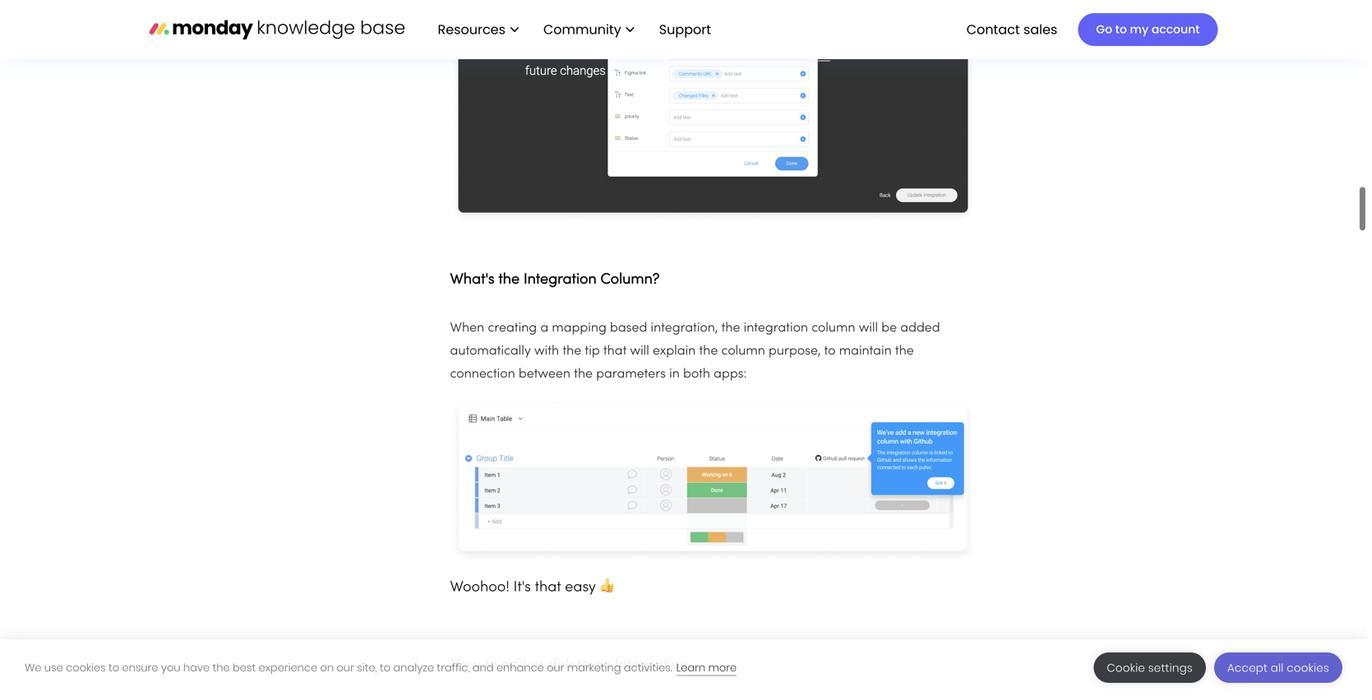 Task type: locate. For each thing, give the bounding box(es) containing it.
will
[[859, 323, 879, 335], [630, 346, 650, 358]]

integration right an at the left bottom
[[615, 659, 688, 673]]

easy
[[565, 581, 596, 595]]

1 our from the left
[[337, 661, 354, 676]]

parameters
[[596, 369, 666, 381]]

0 horizontal spatial integration
[[524, 273, 597, 287]]

contact sales link
[[959, 15, 1066, 44]]

a
[[541, 323, 549, 335]]

1 horizontal spatial column
[[812, 323, 856, 335]]

to right go
[[1116, 21, 1128, 37]]

integration
[[524, 273, 597, 287], [615, 659, 688, 673]]

cookies inside "button"
[[1287, 661, 1330, 676]]

go to my account link
[[1079, 13, 1219, 46]]

👍
[[600, 581, 615, 595]]

integration up a
[[524, 273, 597, 287]]

git_mapping.png image
[[450, 0, 977, 224]]

main element
[[422, 0, 1219, 59]]

sales
[[1024, 20, 1058, 38]]

community link
[[535, 15, 643, 44]]

all
[[1271, 661, 1284, 676]]

0 vertical spatial column
[[812, 323, 856, 335]]

when creating a mapping based integration, the integration column will be added automatically with the tip that will explain the column purpose, to maintain the connection between the parameters in both apps:
[[450, 323, 941, 381]]

ensure
[[122, 661, 158, 676]]

dialog
[[0, 640, 1368, 697]]

the up both
[[699, 346, 718, 358]]

accept all cookies button
[[1215, 653, 1343, 683]]

cookie settings button
[[1094, 653, 1207, 683]]

marketing
[[567, 661, 621, 676]]

0 horizontal spatial our
[[337, 661, 354, 676]]

resources link
[[430, 15, 527, 44]]

column
[[812, 323, 856, 335], [722, 346, 766, 358]]

how
[[450, 659, 481, 673]]

1 horizontal spatial integration
[[615, 659, 688, 673]]

1 vertical spatial integration
[[615, 659, 688, 673]]

to inside main element
[[1116, 21, 1128, 37]]

0 vertical spatial will
[[859, 323, 879, 335]]

automatically
[[450, 346, 531, 358]]

enhance
[[497, 661, 544, 676]]

contact sales
[[967, 20, 1058, 38]]

cookies
[[66, 661, 106, 676], [1287, 661, 1330, 676]]

purpose,
[[769, 346, 821, 358]]

column up apps: on the bottom
[[722, 346, 766, 358]]

will left the be
[[859, 323, 879, 335]]

in
[[670, 369, 680, 381]]

to left edit
[[485, 659, 498, 673]]

we
[[25, 661, 42, 676]]

be
[[882, 323, 897, 335]]

delete
[[548, 659, 590, 673]]

monday.com logo image
[[149, 12, 405, 47]]

to right the purpose,
[[825, 346, 836, 358]]

0 horizontal spatial cookies
[[66, 661, 106, 676]]

list
[[422, 0, 725, 59]]

1 vertical spatial will
[[630, 346, 650, 358]]

apps:
[[714, 369, 747, 381]]

2 cookies from the left
[[1287, 661, 1330, 676]]

my
[[1131, 21, 1149, 37]]

1 horizontal spatial cookies
[[1287, 661, 1330, 676]]

the integration
[[722, 323, 809, 335]]

account
[[1152, 21, 1200, 37]]

our
[[337, 661, 354, 676], [547, 661, 565, 676]]

woohoo!
[[450, 581, 510, 595]]

will up parameters in the left bottom of the page
[[630, 346, 650, 358]]

1 horizontal spatial our
[[547, 661, 565, 676]]

when
[[450, 323, 485, 335]]

new_integrations_column.png image
[[450, 399, 977, 564]]

connection
[[450, 369, 515, 381]]

resources
[[438, 20, 506, 38]]

to
[[1116, 21, 1128, 37], [825, 346, 836, 358], [485, 659, 498, 673], [109, 661, 119, 676], [380, 661, 391, 676]]

1 cookies from the left
[[66, 661, 106, 676]]

cookies right "all"
[[1287, 661, 1330, 676]]

both
[[684, 369, 711, 381]]

go
[[1097, 21, 1113, 37]]

column up maintain
[[812, 323, 856, 335]]

experience
[[259, 661, 318, 676]]

cookies right use
[[66, 661, 106, 676]]

support link
[[651, 15, 725, 44], [659, 20, 716, 38]]

the tip that
[[563, 346, 627, 358]]

go to my account
[[1097, 21, 1200, 37]]

our right or
[[547, 661, 565, 676]]

the left best
[[213, 661, 230, 676]]

more
[[709, 661, 737, 676]]

0 horizontal spatial will
[[630, 346, 650, 358]]

integration,
[[651, 323, 718, 335]]

contact
[[967, 20, 1021, 38]]

have
[[183, 661, 210, 676]]

to left ensure
[[109, 661, 119, 676]]

the
[[499, 273, 520, 287], [699, 346, 718, 358], [896, 346, 914, 358], [574, 369, 593, 381], [213, 661, 230, 676]]

between
[[519, 369, 571, 381]]

you
[[161, 661, 181, 676]]

our right the "on"
[[337, 661, 354, 676]]

and
[[473, 661, 494, 676]]

best
[[233, 661, 256, 676]]

0 horizontal spatial column
[[722, 346, 766, 358]]

2 our from the left
[[547, 661, 565, 676]]

use
[[44, 661, 63, 676]]

an
[[594, 659, 611, 673]]

edit
[[502, 659, 527, 673]]

0 vertical spatial integration
[[524, 273, 597, 287]]



Task type: vqa. For each thing, say whether or not it's contained in the screenshot.
MAIN "element"
yes



Task type: describe. For each thing, give the bounding box(es) containing it.
1 vertical spatial column
[[722, 346, 766, 358]]

accept
[[1228, 661, 1268, 676]]

learn
[[677, 661, 706, 676]]

the right what's
[[499, 273, 520, 287]]

community
[[544, 20, 622, 38]]

on
[[320, 661, 334, 676]]

list containing resources
[[422, 0, 725, 59]]

1 horizontal spatial will
[[859, 323, 879, 335]]

woohoo! it's that easy 👍
[[450, 581, 615, 595]]

the down the tip that
[[574, 369, 593, 381]]

site,
[[357, 661, 377, 676]]

how to edit or delete an integration
[[450, 659, 688, 673]]

cookies for all
[[1287, 661, 1330, 676]]

to right the site,
[[380, 661, 391, 676]]

settings
[[1149, 661, 1193, 676]]

cookie settings
[[1107, 661, 1193, 676]]

dialog containing cookie settings
[[0, 640, 1368, 697]]

cookies for use
[[66, 661, 106, 676]]

we use cookies to ensure you have the best experience on our site, to analyze traffic, and enhance our marketing activities. learn more
[[25, 661, 737, 676]]

what's the integration column?
[[450, 273, 660, 287]]

support
[[659, 20, 711, 38]]

what's
[[450, 273, 495, 287]]

activities.
[[624, 661, 673, 676]]

how to edit or delete an integration link
[[450, 650, 688, 676]]

mapping
[[552, 323, 607, 335]]

learn more link
[[677, 661, 737, 677]]

added
[[901, 323, 941, 335]]

traffic,
[[437, 661, 470, 676]]

cookie
[[1107, 661, 1146, 676]]

it's
[[514, 581, 531, 595]]

with
[[535, 346, 559, 358]]

or
[[531, 659, 544, 673]]

what's the integration column? link
[[450, 265, 660, 290]]

explain
[[653, 346, 696, 358]]

to inside when creating a mapping based integration, the integration column will be added automatically with the tip that will explain the column purpose, to maintain the connection between the parameters in both apps:
[[825, 346, 836, 358]]

maintain
[[840, 346, 892, 358]]

that
[[535, 581, 561, 595]]

creating
[[488, 323, 537, 335]]

column?
[[601, 273, 660, 287]]

based
[[610, 323, 648, 335]]

the down the be
[[896, 346, 914, 358]]

accept all cookies
[[1228, 661, 1330, 676]]

analyze
[[394, 661, 434, 676]]



